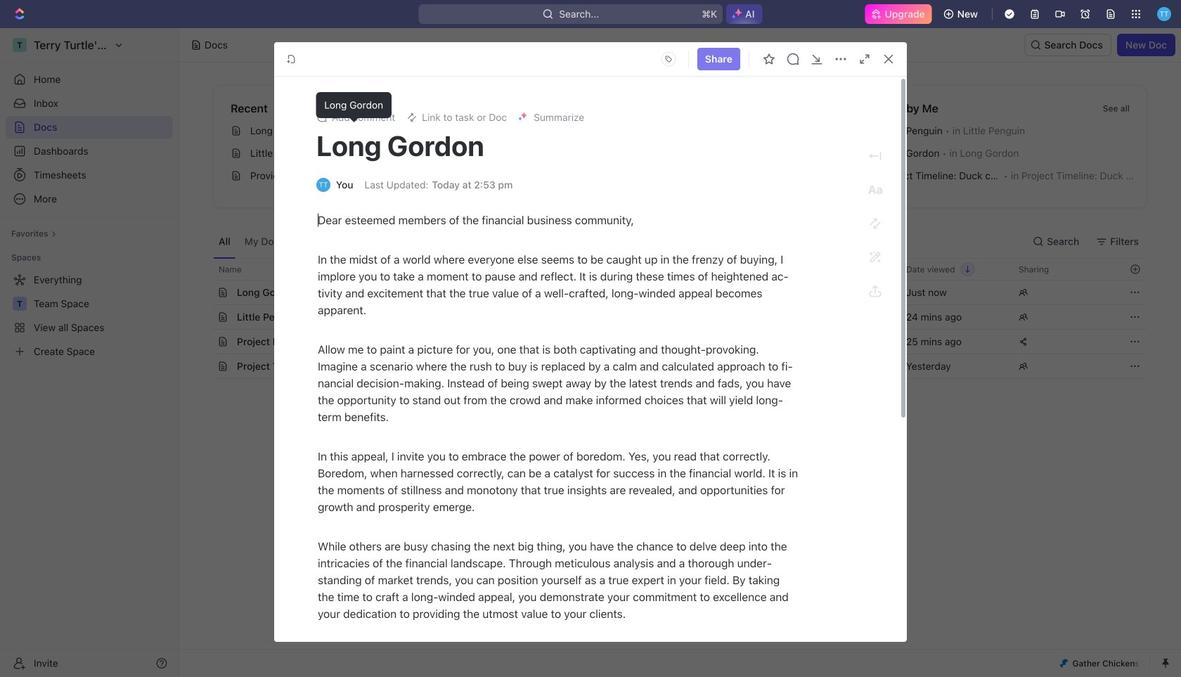 Task type: vqa. For each thing, say whether or not it's contained in the screenshot.
dialog
no



Task type: describe. For each thing, give the bounding box(es) containing it.
drumstick bite image
[[1060, 659, 1069, 668]]

tree inside sidebar navigation
[[6, 269, 173, 363]]

5 row from the top
[[198, 354, 1148, 379]]

1 row from the top
[[198, 258, 1148, 281]]

3 row from the top
[[198, 304, 1148, 330]]

4 row from the top
[[198, 329, 1148, 354]]

dropdown menu image
[[657, 48, 680, 70]]



Task type: locate. For each thing, give the bounding box(es) containing it.
2 row from the top
[[198, 280, 1148, 305]]

cell
[[198, 281, 213, 304], [785, 281, 898, 304], [198, 305, 213, 329], [198, 330, 213, 354], [198, 354, 213, 378], [785, 354, 898, 378]]

table
[[198, 258, 1148, 379]]

column header
[[198, 258, 213, 281]]

tab list
[[213, 225, 562, 258]]

row
[[198, 258, 1148, 281], [198, 280, 1148, 305], [198, 304, 1148, 330], [198, 329, 1148, 354], [198, 354, 1148, 379]]

tree
[[6, 269, 173, 363]]

sidebar navigation
[[0, 28, 179, 677]]



